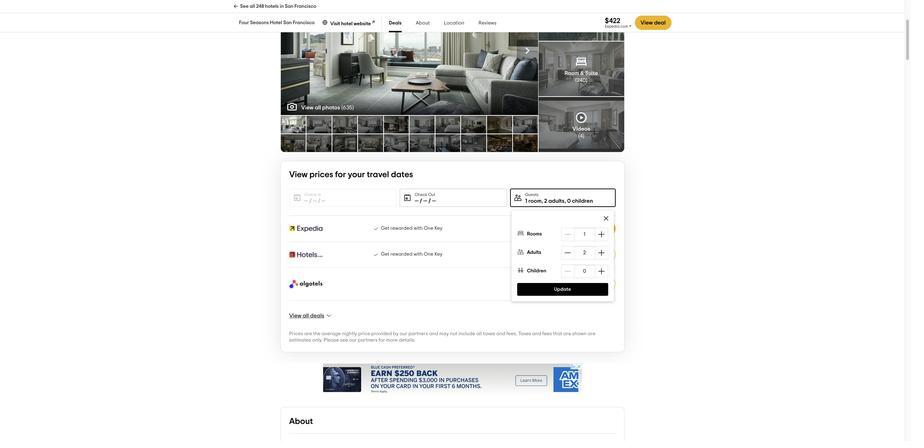 Task type: vqa. For each thing, say whether or not it's contained in the screenshot.
AIRPORT SHUTTLE? at the bottom left of page
no



Task type: locate. For each thing, give the bounding box(es) containing it.
include
[[459, 332, 475, 337]]

four seasons hotel san francisco
[[239, 20, 315, 25]]

check
[[304, 193, 317, 197], [415, 193, 427, 197]]

partners
[[409, 332, 428, 337], [358, 338, 378, 343]]

about
[[416, 21, 430, 26], [289, 418, 313, 426]]

1 vertical spatial francisco
[[293, 20, 315, 25]]

( right photos
[[341, 105, 343, 111]]

taxes
[[518, 332, 531, 337]]

1 vertical spatial partners
[[358, 338, 378, 343]]

for inside prices are the average nightly price provided by our partners and may not include all taxes and fees. taxes and fees that are shown are estimates only. please see our partners for more details.
[[379, 338, 385, 343]]

2 horizontal spatial and
[[532, 332, 541, 337]]

0 vertical spatial get rewarded with one key
[[381, 226, 443, 231]]

$422
[[605, 17, 621, 24], [533, 225, 551, 233], [533, 251, 551, 259]]

0 horizontal spatial (
[[341, 105, 343, 111]]

videos
[[573, 126, 590, 132]]

2 horizontal spatial 1
[[584, 232, 586, 237]]

0 horizontal spatial partners
[[358, 338, 378, 343]]

hotels
[[265, 4, 279, 9]]

( inside videos ( 4 )
[[578, 133, 580, 139]]

francisco
[[295, 4, 316, 9], [293, 20, 315, 25]]

0 up only 1 left at view deal
[[584, 269, 587, 274]]

) inside videos ( 4 )
[[583, 133, 584, 139]]

0 vertical spatial get
[[381, 226, 389, 231]]

view inside only 1 left at view deal
[[585, 282, 598, 287]]

1 vertical spatial get
[[381, 252, 389, 257]]

view inside view all deals button
[[289, 313, 302, 319]]

fees.
[[507, 332, 517, 337]]

1 check from the left
[[304, 193, 317, 197]]

( down room
[[575, 78, 577, 83]]

for
[[335, 171, 346, 179], [379, 338, 385, 343]]

635
[[343, 105, 352, 111]]

0 horizontal spatial are
[[304, 332, 312, 337]]

check for check out — / — / —
[[415, 193, 427, 197]]

0 vertical spatial with
[[414, 226, 423, 231]]

update
[[555, 287, 572, 292]]

1 vertical spatial $422
[[533, 225, 551, 233]]

0 right the adults
[[567, 198, 571, 204]]

with
[[414, 226, 423, 231], [414, 252, 423, 257]]

at
[[547, 280, 551, 284]]

all left 'taxes'
[[476, 332, 482, 337]]

please
[[324, 338, 339, 343]]

and left may
[[429, 332, 438, 337]]

francisco right in
[[295, 4, 316, 9]]

) right photos
[[352, 105, 354, 111]]

248
[[256, 4, 264, 9]]

0
[[567, 198, 571, 204], [584, 269, 587, 274]]

key
[[435, 226, 443, 231], [435, 252, 443, 257]]

0 vertical spatial our
[[400, 332, 407, 337]]

2 up only 1 left at view deal
[[584, 251, 586, 256]]

view
[[413, 47, 427, 54]]

1 down "guests"
[[525, 198, 527, 204]]

1 horizontal spatial 2
[[584, 251, 586, 256]]

1 horizontal spatial 1
[[538, 280, 539, 284]]

reviews
[[479, 21, 497, 26]]

0 vertical spatial 0
[[567, 198, 571, 204]]

dates
[[391, 171, 413, 179]]

, left children
[[565, 198, 566, 204]]

1 inside only 1 left at view deal
[[538, 280, 539, 284]]

check left out
[[415, 193, 427, 197]]

adults
[[549, 198, 565, 204]]

2 — from the left
[[313, 198, 317, 204]]

4 — from the left
[[415, 198, 419, 204]]

1 one from the top
[[424, 226, 434, 231]]

0 vertical spatial $422
[[605, 17, 621, 24]]

1 with from the top
[[414, 226, 423, 231]]

your
[[348, 171, 365, 179]]

( down videos
[[578, 133, 580, 139]]

0 vertical spatial 2
[[544, 198, 547, 204]]

san
[[285, 4, 293, 9], [283, 20, 292, 25]]

for down provided
[[379, 338, 385, 343]]

check inside check in — / — / —
[[304, 193, 317, 197]]

( inside room & suite ( 240 )
[[575, 78, 577, 83]]

1 vertical spatial key
[[435, 252, 443, 257]]

1 vertical spatial get rewarded with one key
[[381, 252, 443, 257]]

deal inside only 1 left at view deal
[[599, 282, 610, 287]]

left
[[540, 280, 546, 284]]

1 horizontal spatial (
[[575, 78, 577, 83]]

seasons
[[250, 20, 269, 25]]

0 horizontal spatial and
[[429, 332, 438, 337]]

partners up details.
[[409, 332, 428, 337]]

0 horizontal spatial for
[[335, 171, 346, 179]]

deals
[[389, 21, 402, 26]]

1 horizontal spatial our
[[400, 332, 407, 337]]

2 horizontal spatial )
[[586, 78, 588, 83]]

2 horizontal spatial are
[[588, 332, 596, 337]]

1 rewarded from the top
[[391, 226, 413, 231]]

1 horizontal spatial 0
[[584, 269, 587, 274]]

1 and from the left
[[429, 332, 438, 337]]

only.
[[312, 338, 323, 343]]

2 with from the top
[[414, 252, 423, 257]]

view deal
[[641, 20, 666, 26], [585, 226, 610, 232], [585, 252, 610, 258]]

all
[[250, 4, 255, 9], [315, 105, 321, 111], [303, 313, 309, 319], [476, 332, 482, 337]]

in
[[280, 4, 284, 9]]

francisco down travelers' choice 2023 winner image
[[293, 20, 315, 25]]

1 vertical spatial one
[[424, 252, 434, 257]]

0 vertical spatial view deal
[[641, 20, 666, 26]]

2 check from the left
[[415, 193, 427, 197]]

1 horizontal spatial are
[[564, 332, 571, 337]]

hotel
[[341, 21, 353, 26]]

all left photos
[[315, 105, 321, 111]]

are left the
[[304, 332, 312, 337]]

1 vertical spatial )
[[352, 105, 354, 111]]

and
[[429, 332, 438, 337], [496, 332, 505, 337], [532, 332, 541, 337]]

(
[[575, 78, 577, 83], [341, 105, 343, 111], [578, 133, 580, 139]]

2 get rewarded with one key from the top
[[381, 252, 443, 257]]

get
[[381, 226, 389, 231], [381, 252, 389, 257]]

0 horizontal spatial 2
[[544, 198, 547, 204]]

0 horizontal spatial about
[[289, 418, 313, 426]]

2 vertical spatial view deal
[[585, 252, 610, 258]]

) for 635
[[352, 105, 354, 111]]

1 vertical spatial about
[[289, 418, 313, 426]]

check inside "check out — / — / —"
[[415, 193, 427, 197]]

0 vertical spatial )
[[586, 78, 588, 83]]

0 vertical spatial for
[[335, 171, 346, 179]]

full view
[[401, 47, 427, 54]]

prices
[[309, 171, 333, 179]]

2 vertical spatial 1
[[538, 280, 539, 284]]

1 vertical spatial rewarded
[[391, 252, 413, 257]]

0 vertical spatial key
[[435, 226, 443, 231]]

travel
[[367, 171, 389, 179]]

1
[[525, 198, 527, 204], [584, 232, 586, 237], [538, 280, 539, 284]]

1 horizontal spatial for
[[379, 338, 385, 343]]

1 horizontal spatial and
[[496, 332, 505, 337]]

0 vertical spatial one
[[424, 226, 434, 231]]

0 horizontal spatial check
[[304, 193, 317, 197]]

1 inside guests 1 room , 2 adults , 0 children
[[525, 198, 527, 204]]

1 horizontal spatial )
[[583, 133, 584, 139]]

0 horizontal spatial 0
[[567, 198, 571, 204]]

are
[[304, 332, 312, 337], [564, 332, 571, 337], [588, 332, 596, 337]]

are right shown on the right bottom of the page
[[588, 332, 596, 337]]

more
[[386, 338, 398, 343]]

, left the adults
[[542, 198, 543, 204]]

1 horizontal spatial ,
[[565, 198, 566, 204]]

1 horizontal spatial check
[[415, 193, 427, 197]]

four
[[239, 20, 249, 25]]

1 vertical spatial for
[[379, 338, 385, 343]]

4
[[580, 133, 583, 139]]

( for 635
[[341, 105, 343, 111]]

1 down children
[[584, 232, 586, 237]]

2 vertical spatial (
[[578, 133, 580, 139]]

1 horizontal spatial partners
[[409, 332, 428, 337]]

our up details.
[[400, 332, 407, 337]]

get rewarded with one key
[[381, 226, 443, 231], [381, 252, 443, 257]]

check for check in — / — / —
[[304, 193, 317, 197]]

4 / from the left
[[429, 198, 431, 204]]

one
[[424, 226, 434, 231], [424, 252, 434, 257]]

2 vertical spatial )
[[583, 133, 584, 139]]

0 horizontal spatial 1
[[525, 198, 527, 204]]

2 right room
[[544, 198, 547, 204]]

0 horizontal spatial )
[[352, 105, 354, 111]]

2 horizontal spatial (
[[578, 133, 580, 139]]

all left "deals" in the bottom left of the page
[[303, 313, 309, 319]]

rewarded
[[391, 226, 413, 231], [391, 252, 413, 257]]

see all 248 hotels in san francisco link
[[233, 0, 316, 13]]

3 are from the left
[[588, 332, 596, 337]]

5 — from the left
[[423, 198, 427, 204]]

only
[[528, 280, 537, 284]]

( for 240
[[575, 78, 577, 83]]

0 vertical spatial rewarded
[[391, 226, 413, 231]]

room & suite ( 240 )
[[565, 70, 598, 83]]

san right in
[[285, 4, 293, 9]]

deal
[[654, 20, 666, 26], [598, 226, 610, 232], [599, 252, 610, 258], [599, 282, 610, 287]]

1 vertical spatial san
[[283, 20, 292, 25]]

2
[[544, 198, 547, 204], [584, 251, 586, 256]]

0 horizontal spatial ,
[[542, 198, 543, 204]]

check left the in
[[304, 193, 317, 197]]

all for 248
[[250, 4, 255, 9]]

) for 240
[[586, 78, 588, 83]]

1 horizontal spatial about
[[416, 21, 430, 26]]

room
[[565, 70, 579, 76]]

1 vertical spatial view deal
[[585, 226, 610, 232]]

0 vertical spatial about
[[416, 21, 430, 26]]

0 horizontal spatial our
[[349, 338, 357, 343]]

,
[[542, 198, 543, 204], [565, 198, 566, 204]]

&
[[580, 70, 584, 76]]

and left the 'fees.'
[[496, 332, 505, 337]]

all inside button
[[303, 313, 309, 319]]

view deal button
[[635, 16, 672, 30], [579, 222, 616, 236], [580, 248, 616, 262], [580, 278, 616, 291]]

all left 248
[[250, 4, 255, 9]]

full
[[401, 47, 412, 54]]

our down the nightly
[[349, 338, 357, 343]]

partners down price
[[358, 338, 378, 343]]

1 vertical spatial (
[[341, 105, 343, 111]]

0 vertical spatial (
[[575, 78, 577, 83]]

see all 248 hotels in san francisco
[[240, 4, 316, 9]]

2 get from the top
[[381, 252, 389, 257]]

average
[[322, 332, 341, 337]]

2 inside guests 1 room , 2 adults , 0 children
[[544, 198, 547, 204]]

) down videos
[[583, 133, 584, 139]]

3 / from the left
[[420, 198, 422, 204]]

240
[[577, 78, 586, 83]]

for left your
[[335, 171, 346, 179]]

) inside room & suite ( 240 )
[[586, 78, 588, 83]]

1 left left
[[538, 280, 539, 284]]

) down suite
[[586, 78, 588, 83]]

1 vertical spatial with
[[414, 252, 423, 257]]

2 key from the top
[[435, 252, 443, 257]]

nightly
[[342, 332, 357, 337]]

and left fees
[[532, 332, 541, 337]]

view
[[641, 20, 653, 26], [301, 105, 314, 111], [289, 171, 308, 179], [585, 226, 597, 232], [585, 252, 598, 258], [585, 282, 598, 287], [289, 313, 302, 319]]

are right that
[[564, 332, 571, 337]]

san right hotel at the top of page
[[283, 20, 292, 25]]

videos ( 4 )
[[573, 126, 590, 139]]

0 vertical spatial 1
[[525, 198, 527, 204]]

2 / from the left
[[318, 198, 320, 204]]



Task type: describe. For each thing, give the bounding box(es) containing it.
6 — from the left
[[432, 198, 436, 204]]

in
[[318, 193, 321, 197]]

guests
[[525, 193, 539, 197]]

1 for view
[[538, 280, 539, 284]]

1 vertical spatial 0
[[584, 269, 587, 274]]

adults
[[527, 250, 542, 255]]

1 for 2
[[525, 198, 527, 204]]

0 vertical spatial francisco
[[295, 4, 316, 9]]

that
[[553, 332, 562, 337]]

0 vertical spatial partners
[[409, 332, 428, 337]]

details.
[[399, 338, 416, 343]]

1 get from the top
[[381, 226, 389, 231]]

view all photos ( 635 )
[[301, 105, 354, 111]]

hotel
[[270, 20, 282, 25]]

location
[[444, 21, 464, 26]]

prices are the average nightly price provided by our partners and may not include all taxes and fees. taxes and fees that are shown are estimates only. please see our partners for more details.
[[289, 332, 596, 343]]

shown
[[572, 332, 587, 337]]

by
[[393, 332, 399, 337]]

close image
[[603, 215, 610, 222]]

advertisement region
[[323, 364, 582, 396]]

provided
[[371, 332, 392, 337]]

2 , from the left
[[565, 198, 566, 204]]

0 vertical spatial san
[[285, 4, 293, 9]]

1 / from the left
[[309, 198, 312, 204]]

update button
[[518, 283, 609, 296]]

taxes
[[483, 332, 495, 337]]

1 get rewarded with one key from the top
[[381, 226, 443, 231]]

visit
[[330, 21, 340, 26]]

room
[[529, 198, 542, 204]]

check out — / — / —
[[415, 193, 436, 204]]

guests 1 room , 2 adults , 0 children
[[525, 193, 593, 204]]

view all deals
[[289, 313, 324, 319]]

2 are from the left
[[564, 332, 571, 337]]

0 inside guests 1 room , 2 adults , 0 children
[[567, 198, 571, 204]]

out
[[428, 193, 435, 197]]

prices
[[289, 332, 303, 337]]

visit hotel website
[[330, 21, 371, 26]]

children
[[572, 198, 593, 204]]

view all deals button
[[289, 313, 333, 320]]

not
[[450, 332, 458, 337]]

children
[[527, 269, 547, 274]]

see
[[340, 338, 348, 343]]

1 , from the left
[[542, 198, 543, 204]]

website
[[354, 21, 371, 26]]

only 1 left at view deal
[[528, 280, 610, 287]]

3 — from the left
[[322, 198, 326, 204]]

fees
[[542, 332, 552, 337]]

3 and from the left
[[532, 332, 541, 337]]

all for deals
[[303, 313, 309, 319]]

deals
[[310, 313, 324, 319]]

the
[[313, 332, 321, 337]]

suite
[[585, 70, 598, 76]]

all inside prices are the average nightly price provided by our partners and may not include all taxes and fees. taxes and fees that are shown are estimates only. please see our partners for more details.
[[476, 332, 482, 337]]

all for photos
[[315, 105, 321, 111]]

2 rewarded from the top
[[391, 252, 413, 257]]

photos
[[322, 105, 340, 111]]

2 one from the top
[[424, 252, 434, 257]]

1 key from the top
[[435, 226, 443, 231]]

see
[[240, 4, 249, 9]]

1 vertical spatial our
[[349, 338, 357, 343]]

1 vertical spatial 1
[[584, 232, 586, 237]]

1 are from the left
[[304, 332, 312, 337]]

visit hotel website link
[[322, 19, 376, 27]]

rooms
[[527, 232, 542, 237]]

1 vertical spatial 2
[[584, 251, 586, 256]]

may
[[439, 332, 449, 337]]

1 — from the left
[[304, 198, 308, 204]]

view prices for your travel dates
[[289, 171, 413, 179]]

check in — / — / —
[[304, 193, 326, 204]]

2 vertical spatial $422
[[533, 251, 551, 259]]

estimates
[[289, 338, 311, 343]]

expedia.com
[[605, 24, 628, 28]]

travelers' choice 2023 winner image
[[288, 0, 318, 16]]

2 and from the left
[[496, 332, 505, 337]]

price
[[358, 332, 370, 337]]



